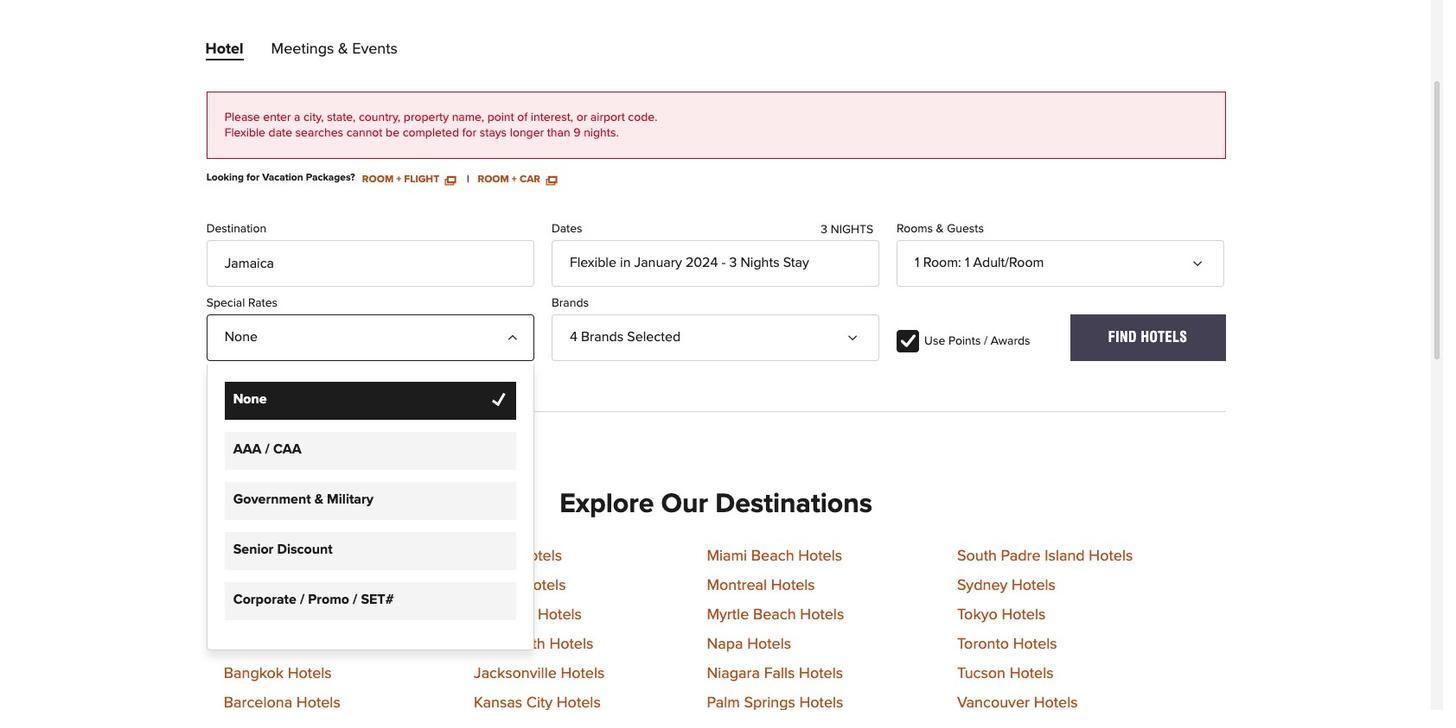Task type: locate. For each thing, give the bounding box(es) containing it.
adult
[[973, 256, 1005, 270]]

none link down where do you want to go? text field
[[206, 315, 534, 361]]

hotels for bali hotels
[[253, 608, 297, 624]]

trigger image for brands
[[851, 326, 865, 340]]

1 horizontal spatial trigger image
[[851, 326, 865, 340]]

1 horizontal spatial &
[[338, 42, 348, 57]]

tokyo hotels link
[[957, 608, 1046, 624]]

hotels up dublin hotels
[[518, 550, 562, 565]]

& for events
[[338, 42, 348, 57]]

hotels right find
[[1141, 329, 1188, 346]]

dublin
[[474, 579, 518, 594]]

0 vertical spatial 3
[[821, 224, 828, 236]]

tucson
[[957, 667, 1006, 683]]

code.
[[628, 112, 658, 124]]

hotel
[[205, 42, 243, 57]]

&
[[338, 42, 348, 57], [936, 223, 944, 235], [314, 493, 323, 507]]

flexible
[[225, 127, 265, 139], [570, 256, 616, 270]]

0 horizontal spatial trigger image
[[506, 326, 520, 340]]

1 vertical spatial &
[[936, 223, 944, 235]]

hotels down discount
[[290, 579, 335, 594]]

bahamas hotels link
[[224, 579, 335, 594]]

fort
[[474, 638, 501, 653]]

or
[[576, 112, 587, 124]]

napa hotels link
[[707, 638, 791, 653]]

+ left car
[[512, 175, 517, 185]]

hotels for napa hotels
[[747, 638, 791, 653]]

& left military
[[314, 493, 323, 507]]

dubai
[[474, 550, 514, 565]]

island
[[1045, 550, 1085, 565]]

military
[[327, 493, 374, 507]]

cannot
[[346, 127, 383, 139]]

1 trigger image from the left
[[506, 326, 520, 340]]

+ for car
[[512, 175, 517, 185]]

aaa / caa
[[233, 443, 302, 457]]

tucson hotels link
[[957, 667, 1054, 683]]

/ left promo
[[300, 593, 305, 607]]

/ right the points
[[984, 335, 988, 348]]

discount
[[277, 543, 333, 557]]

& left events at the left top of page
[[338, 42, 348, 57]]

hotels for bangkok hotels
[[288, 667, 332, 683]]

2 horizontal spatial room
[[923, 256, 958, 270]]

hotels up florence hotels link
[[522, 579, 566, 594]]

promo
[[308, 593, 349, 607]]

niagara falls hotels
[[707, 667, 843, 683]]

0 horizontal spatial flexible
[[225, 127, 265, 139]]

none link up aaa / caa link
[[225, 382, 516, 421]]

government & military link
[[225, 483, 516, 521]]

0 vertical spatial &
[[338, 42, 348, 57]]

1 horizontal spatial for
[[462, 127, 477, 139]]

2 horizontal spatial &
[[936, 223, 944, 235]]

enter
[[263, 112, 291, 124]]

hotels inside 'find hotels' button
[[1141, 329, 1188, 346]]

0 vertical spatial flexible
[[225, 127, 265, 139]]

& for military
[[314, 493, 323, 507]]

senior discount
[[233, 543, 333, 557]]

trigger image left the use
[[851, 326, 865, 340]]

flexible inside please enter a city, state, country, property name, point of interest, or airport code. flexible date searches cannot be completed for stays longer than 9 nights.
[[225, 127, 265, 139]]

dublin hotels link
[[474, 579, 566, 594]]

hotels down toronto hotels link
[[1010, 667, 1054, 683]]

jacksonville hotels
[[474, 667, 605, 683]]

0 vertical spatial for
[[462, 127, 477, 139]]

flight
[[404, 175, 439, 185]]

dates
[[552, 223, 582, 235]]

3 left nights
[[821, 224, 828, 236]]

for
[[462, 127, 477, 139], [247, 173, 260, 183]]

trigger image
[[506, 326, 520, 340], [851, 326, 865, 340]]

hotels for tokyo hotels
[[1002, 608, 1046, 624]]

1 horizontal spatial flexible
[[570, 256, 616, 270]]

4
[[570, 330, 577, 344]]

fort worth hotels
[[474, 638, 594, 653]]

beach down montreal hotels link
[[753, 608, 796, 624]]

room down rooms & guests
[[923, 256, 958, 270]]

/ left caa
[[265, 443, 270, 457]]

our
[[661, 491, 708, 519]]

beach up montreal hotels link
[[751, 550, 794, 565]]

room left flight
[[362, 175, 394, 185]]

1 horizontal spatial room
[[478, 175, 509, 185]]

set#
[[361, 593, 394, 607]]

niagara
[[707, 667, 760, 683]]

senior
[[233, 543, 274, 557]]

& right rooms
[[936, 223, 944, 235]]

looking
[[206, 173, 244, 183]]

in
[[620, 256, 631, 270]]

myrtle beach hotels
[[707, 608, 844, 624]]

hotels up toronto hotels
[[1002, 608, 1046, 624]]

meetings & events
[[271, 42, 398, 57]]

0 horizontal spatial 1
[[915, 256, 920, 270]]

0 vertical spatial beach
[[751, 550, 794, 565]]

arrow down image
[[1196, 252, 1210, 265]]

hotels up 'fort worth hotels' link
[[538, 608, 582, 624]]

hotels up niagara falls hotels
[[747, 638, 791, 653]]

explore our destinations
[[560, 491, 872, 519]]

worth
[[505, 638, 545, 653]]

trigger image left the 4
[[506, 326, 520, 340]]

1 vertical spatial flexible
[[570, 256, 616, 270]]

beach for myrtle
[[753, 608, 796, 624]]

hotels down corporate / promo / set#
[[293, 638, 337, 653]]

0 horizontal spatial room
[[362, 175, 394, 185]]

room
[[362, 175, 394, 185], [478, 175, 509, 185], [923, 256, 958, 270]]

hotels down corporate
[[253, 608, 297, 624]]

tokyo
[[957, 608, 998, 624]]

|
[[467, 175, 469, 185]]

property
[[404, 112, 449, 124]]

dubai hotels link
[[474, 550, 562, 565]]

meetings & events link
[[271, 42, 398, 64]]

1
[[915, 256, 920, 270], [965, 256, 970, 270]]

for right looking
[[247, 173, 260, 183]]

0 vertical spatial none
[[225, 330, 258, 344]]

hotels up myrtle beach hotels
[[771, 579, 815, 594]]

none down special rates
[[225, 330, 258, 344]]

2 trigger image from the left
[[851, 326, 865, 340]]

room for room + flight
[[362, 175, 394, 185]]

+ left flight
[[396, 175, 401, 185]]

flexible down please
[[225, 127, 265, 139]]

brands
[[552, 297, 589, 309], [581, 330, 624, 344]]

hotels down south padre island hotels
[[1012, 579, 1056, 594]]

hotels down destinations
[[798, 550, 842, 565]]

hotels for florence hotels
[[538, 608, 582, 624]]

3 right -
[[729, 256, 737, 270]]

hotels right the falls
[[799, 667, 843, 683]]

hotels for dubai hotels
[[518, 550, 562, 565]]

longer
[[510, 127, 544, 139]]

dublin hotels
[[474, 579, 566, 594]]

1 right :
[[965, 256, 970, 270]]

florence
[[474, 608, 534, 624]]

rooms & guests
[[897, 223, 984, 235]]

find hotels
[[1108, 329, 1188, 346]]

room right |
[[478, 175, 509, 185]]

check image
[[492, 390, 509, 407]]

1 vertical spatial beach
[[753, 608, 796, 624]]

arlington hotels link
[[224, 550, 334, 565]]

florence hotels link
[[474, 608, 582, 624]]

1 horizontal spatial 3
[[821, 224, 828, 236]]

hotels down 'fort worth hotels' link
[[561, 667, 605, 683]]

0 horizontal spatial &
[[314, 493, 323, 507]]

brands right the 4
[[581, 330, 624, 344]]

room + flight
[[362, 175, 442, 185]]

1 vertical spatial none link
[[225, 382, 516, 421]]

flexible left in
[[570, 256, 616, 270]]

toronto
[[957, 638, 1009, 653]]

2 + from the left
[[512, 175, 517, 185]]

explore
[[560, 491, 654, 519]]

& for guests
[[936, 223, 944, 235]]

stay
[[783, 256, 809, 270]]

destinations
[[715, 491, 872, 519]]

hotels up the tucson hotels
[[1013, 638, 1057, 653]]

government
[[233, 493, 311, 507]]

hotels down the baltimore hotels link
[[288, 667, 332, 683]]

brands up the 4
[[552, 297, 589, 309]]

use
[[924, 335, 945, 348]]

aaa / caa link
[[225, 433, 516, 471]]

3 nights
[[821, 224, 873, 236]]

hotels up corporate / promo / set#
[[290, 550, 334, 565]]

hotels for jacksonville hotels
[[561, 667, 605, 683]]

special rates
[[206, 297, 278, 309]]

0 horizontal spatial 3
[[729, 256, 737, 270]]

hotels for find hotels
[[1141, 329, 1188, 346]]

dubai hotels
[[474, 550, 562, 565]]

0 horizontal spatial for
[[247, 173, 260, 183]]

caa
[[273, 443, 302, 457]]

for down name,
[[462, 127, 477, 139]]

montreal
[[707, 579, 767, 594]]

tucson hotels
[[957, 667, 1054, 683]]

1 horizontal spatial +
[[512, 175, 517, 185]]

1 horizontal spatial 1
[[965, 256, 970, 270]]

0 horizontal spatial +
[[396, 175, 401, 185]]

1 + from the left
[[396, 175, 401, 185]]

events
[[352, 42, 398, 57]]

1 down rooms
[[915, 256, 920, 270]]

south padre island hotels
[[957, 550, 1133, 565]]

2 vertical spatial &
[[314, 493, 323, 507]]

aaa
[[233, 443, 262, 457]]

looking for vacation packages?
[[206, 173, 355, 183]]

hotels up jacksonville hotels link
[[549, 638, 594, 653]]

january
[[634, 256, 682, 270]]

none up aaa
[[233, 393, 267, 407]]



Task type: vqa. For each thing, say whether or not it's contained in the screenshot.
the Dates
yes



Task type: describe. For each thing, give the bounding box(es) containing it.
hotels down montreal hotels link
[[800, 608, 844, 624]]

baltimore
[[224, 638, 289, 653]]

hotels for arlington hotels
[[290, 550, 334, 565]]

napa hotels
[[707, 638, 791, 653]]

bangkok
[[224, 667, 284, 683]]

hotels for tucson hotels
[[1010, 667, 1054, 683]]

9
[[574, 127, 581, 139]]

government & military
[[233, 493, 374, 507]]

be
[[386, 127, 400, 139]]

date
[[269, 127, 292, 139]]

hotels for dublin hotels
[[522, 579, 566, 594]]

points
[[948, 335, 981, 348]]

1 vertical spatial 3
[[729, 256, 737, 270]]

sydney hotels link
[[957, 579, 1056, 594]]

bali hotels link
[[224, 608, 297, 624]]

find hotels button
[[1070, 315, 1226, 361]]

falls
[[764, 667, 795, 683]]

destination
[[206, 223, 267, 235]]

bali
[[224, 608, 249, 624]]

montreal hotels link
[[707, 579, 815, 594]]

myrtle
[[707, 608, 749, 624]]

1 vertical spatial brands
[[581, 330, 624, 344]]

-
[[722, 256, 726, 270]]

south padre island hotels link
[[957, 550, 1133, 565]]

hotels right island in the right of the page
[[1089, 550, 1133, 565]]

hotels for baltimore hotels
[[293, 638, 337, 653]]

baltimore hotels link
[[224, 638, 337, 653]]

montreal hotels
[[707, 579, 815, 594]]

special
[[206, 297, 245, 309]]

room + car
[[478, 175, 543, 185]]

2024
[[686, 256, 718, 270]]

toronto hotels
[[957, 638, 1057, 653]]

please
[[225, 112, 260, 124]]

jacksonville
[[474, 667, 557, 683]]

jacksonville hotels link
[[474, 667, 605, 683]]

arlington
[[224, 550, 286, 565]]

flexible in january 2024 - 3 nights stay
[[570, 256, 809, 270]]

:
[[958, 256, 961, 270]]

city,
[[304, 112, 324, 124]]

use points / awards
[[924, 335, 1030, 348]]

tokyo hotels
[[957, 608, 1046, 624]]

completed
[[403, 127, 459, 139]]

trigger image for special rates
[[506, 326, 520, 340]]

0 vertical spatial none link
[[206, 315, 534, 361]]

packages?
[[306, 173, 355, 183]]

1 vertical spatial none
[[233, 393, 267, 407]]

opens in a new browser window. image
[[546, 175, 557, 185]]

1 vertical spatial for
[[247, 173, 260, 183]]

hotels for bahamas hotels
[[290, 579, 335, 594]]

4 brands selected
[[570, 330, 681, 344]]

0 vertical spatial brands
[[552, 297, 589, 309]]

state,
[[327, 112, 356, 124]]

airport
[[590, 112, 625, 124]]

bali hotels
[[224, 608, 297, 624]]

meetings
[[271, 42, 334, 57]]

room + car link
[[478, 173, 557, 185]]

vacation
[[262, 173, 303, 183]]

opens in a new browser window. image
[[445, 175, 456, 185]]

than
[[547, 127, 570, 139]]

stays
[[480, 127, 507, 139]]

point
[[487, 112, 514, 124]]

miami beach hotels link
[[707, 550, 842, 565]]

car
[[520, 175, 541, 185]]

miami beach hotels
[[707, 550, 842, 565]]

hotels for toronto hotels
[[1013, 638, 1057, 653]]

toronto hotels link
[[957, 638, 1057, 653]]

selected
[[627, 330, 681, 344]]

beach for miami
[[751, 550, 794, 565]]

senior discount link
[[225, 533, 516, 571]]

corporate / promo / set# link
[[225, 583, 516, 621]]

niagara falls hotels link
[[707, 667, 843, 683]]

Destination text field
[[206, 240, 534, 287]]

hotels for sydney hotels
[[1012, 579, 1056, 594]]

baltimore hotels
[[224, 638, 337, 653]]

corporate / promo / set#
[[233, 593, 394, 607]]

/ left set#
[[353, 593, 357, 607]]

room + flight link
[[362, 173, 456, 185]]

guests
[[947, 223, 984, 235]]

a
[[294, 112, 300, 124]]

nights
[[831, 224, 873, 236]]

1 1 from the left
[[915, 256, 920, 270]]

find
[[1108, 329, 1137, 346]]

searches
[[295, 127, 343, 139]]

awards
[[991, 335, 1030, 348]]

hotels for montreal hotels
[[771, 579, 815, 594]]

/room
[[1005, 256, 1044, 270]]

for inside please enter a city, state, country, property name, point of interest, or airport code. flexible date searches cannot be completed for stays longer than 9 nights.
[[462, 127, 477, 139]]

fort worth hotels link
[[474, 638, 594, 653]]

miami
[[707, 550, 747, 565]]

of
[[517, 112, 528, 124]]

interest,
[[531, 112, 573, 124]]

bangkok hotels
[[224, 667, 332, 683]]

+ for flight
[[396, 175, 401, 185]]

room for room + car
[[478, 175, 509, 185]]

2 1 from the left
[[965, 256, 970, 270]]

padre
[[1001, 550, 1041, 565]]



